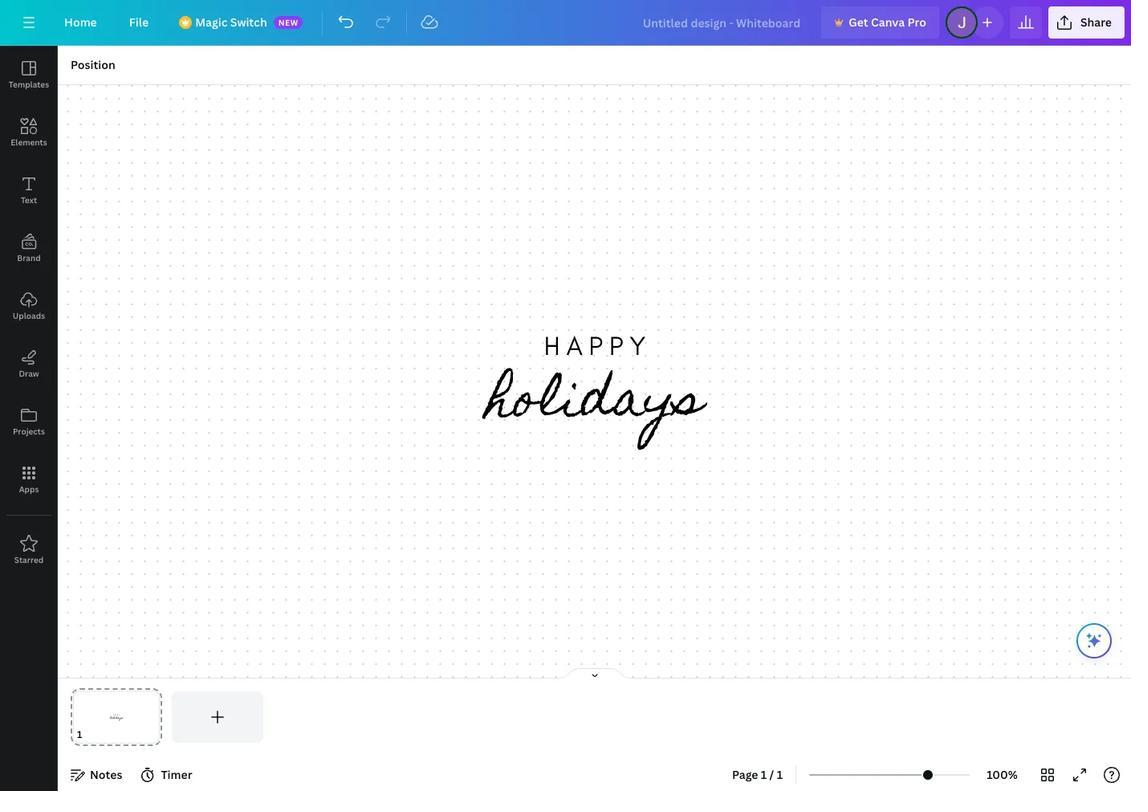 Task type: describe. For each thing, give the bounding box(es) containing it.
get
[[849, 14, 869, 30]]

canva
[[871, 14, 905, 30]]

notes
[[90, 767, 122, 782]]

starred
[[14, 554, 44, 565]]

home
[[64, 14, 97, 30]]

file
[[129, 14, 149, 30]]

get canva pro
[[849, 14, 927, 30]]

uploads button
[[0, 277, 58, 335]]

1 1 from the left
[[761, 767, 767, 782]]

timer button
[[135, 762, 199, 788]]

new
[[278, 17, 299, 28]]

projects button
[[0, 393, 58, 451]]

position button
[[64, 52, 122, 78]]

home link
[[51, 6, 110, 39]]

pro
[[908, 14, 927, 30]]

share button
[[1049, 6, 1125, 39]]

draw
[[19, 368, 39, 379]]

draw button
[[0, 335, 58, 393]]

starred button
[[0, 521, 58, 579]]

magic
[[195, 14, 228, 30]]

side panel tab list
[[0, 46, 58, 579]]

elements
[[11, 137, 47, 148]]

page 1 image
[[71, 692, 162, 743]]

Page title text field
[[89, 727, 96, 743]]

magic switch
[[195, 14, 267, 30]]

/
[[770, 767, 775, 782]]

apps
[[19, 484, 39, 495]]

main menu bar
[[0, 0, 1132, 46]]

canva assistant image
[[1085, 631, 1104, 651]]

holidays
[[486, 353, 703, 455]]



Task type: vqa. For each thing, say whether or not it's contained in the screenshot.
Search folder search box
no



Task type: locate. For each thing, give the bounding box(es) containing it.
brand
[[17, 252, 41, 263]]

100% button
[[977, 762, 1029, 788]]

text
[[21, 194, 37, 206]]

page 1 / 1
[[733, 767, 783, 782]]

uploads
[[13, 310, 45, 321]]

elements button
[[0, 104, 58, 161]]

position
[[71, 57, 115, 72]]

Design title text field
[[630, 6, 815, 39]]

timer
[[161, 767, 192, 782]]

1
[[761, 767, 767, 782], [777, 767, 783, 782]]

notes button
[[64, 762, 129, 788]]

templates button
[[0, 46, 58, 104]]

switch
[[230, 14, 267, 30]]

file button
[[116, 6, 162, 39]]

100%
[[987, 767, 1018, 782]]

share
[[1081, 14, 1113, 30]]

1 right /
[[777, 767, 783, 782]]

apps button
[[0, 451, 58, 508]]

text button
[[0, 161, 58, 219]]

templates
[[9, 79, 49, 90]]

page
[[733, 767, 759, 782]]

2 1 from the left
[[777, 767, 783, 782]]

happy
[[544, 330, 652, 362]]

projects
[[13, 426, 45, 437]]

hide pages image
[[556, 667, 633, 680]]

1 horizontal spatial 1
[[777, 767, 783, 782]]

get canva pro button
[[822, 6, 940, 39]]

1 left /
[[761, 767, 767, 782]]

0 horizontal spatial 1
[[761, 767, 767, 782]]

brand button
[[0, 219, 58, 277]]



